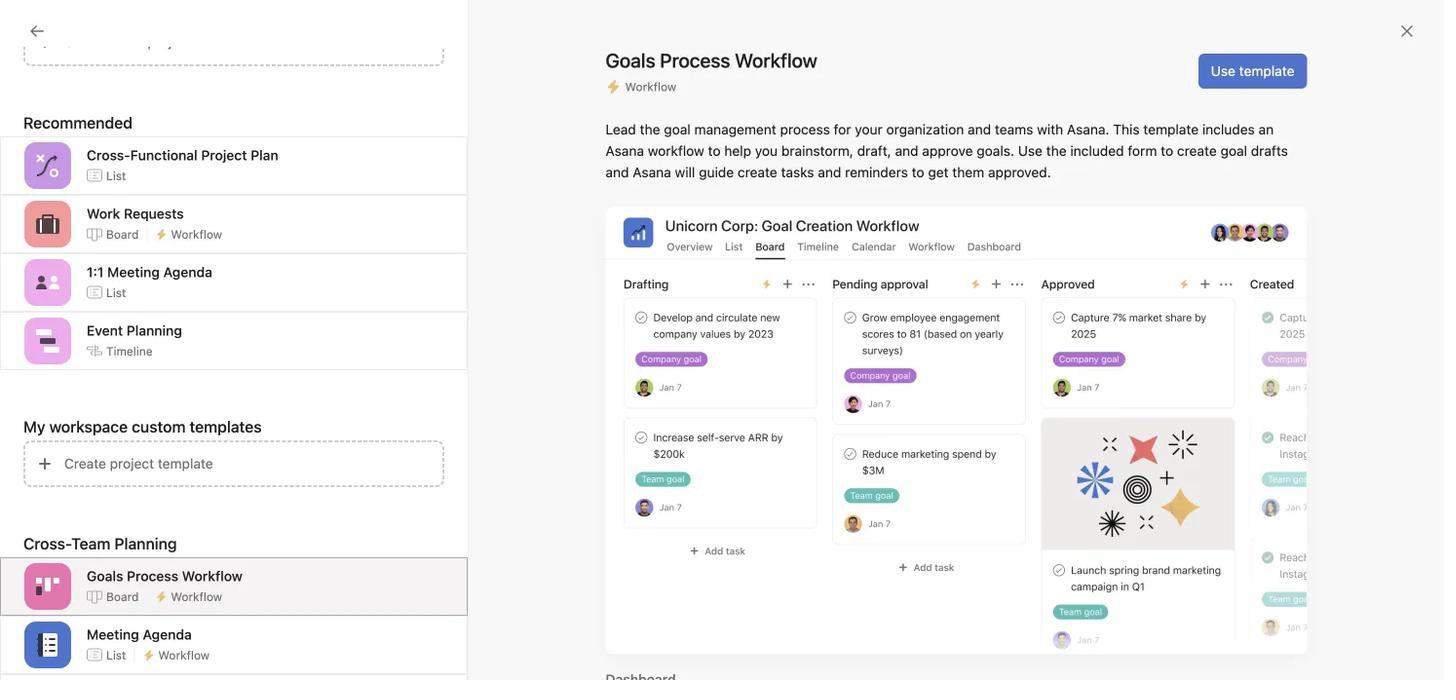 Task type: locate. For each thing, give the bounding box(es) containing it.
add task…
[[311, 606, 377, 622]]

add for add task…
[[311, 606, 336, 622]]

goals down portfolios
[[50, 282, 85, 298]]

cross- down the recommended
[[87, 147, 130, 163]]

cross-functional project plan link
[[11, 345, 233, 376]]

cross- for functional
[[87, 147, 130, 163]]

1️⃣ first: get started using my tasks cell
[[233, 295, 778, 331]]

home
[[50, 67, 87, 83]]

tuesday for 6️⃣ sixth: make work manageable cell
[[785, 482, 831, 496]]

me for 5️⃣ fifth: save time by collaborating in asana cell
[[1143, 447, 1160, 460]]

2 vertical spatial goals
[[87, 568, 123, 584]]

1 tuesday from the top
[[785, 306, 831, 320]]

1 horizontal spatial goal
[[1221, 143, 1247, 159]]

2 completed checkbox from the top
[[282, 477, 305, 500]]

project left plan
[[158, 352, 202, 368]]

cross- for functional
[[50, 352, 92, 368]]

4 tuesday from the top
[[785, 447, 831, 460]]

1 vertical spatial add
[[311, 606, 336, 622]]

create blank project button
[[23, 18, 444, 66]]

cross-functional project plan
[[50, 352, 233, 368]]

project down my workspace link
[[110, 456, 154, 472]]

project for blank
[[148, 34, 192, 50]]

tuesday for 5️⃣ fifth: save time by collaborating in asana cell
[[785, 447, 831, 460]]

create for create blank project
[[64, 34, 106, 50]]

my workspace
[[50, 422, 140, 439]]

1 horizontal spatial use
[[1211, 63, 1236, 79]]

2 tuesday from the top
[[785, 342, 831, 355]]

projects
[[901, 185, 947, 199], [22, 319, 75, 335]]

to left the get
[[912, 164, 924, 180]]

workflow down meeting agenda
[[158, 648, 210, 662]]

plan
[[206, 352, 233, 368]]

completed image inside 1️⃣ first: get started using my tasks cell
[[282, 302, 305, 325]]

4 me from the top
[[1143, 412, 1160, 425]]

add left 'task…' on the left of page
[[311, 606, 336, 622]]

template inside lead the goal management process for your organization and teams with asana. this template includes an asana workflow to help you brainstorm, draft, and approve goals. use the included form to create goal drafts and asana will guide create tasks and reminders to get them approved.
[[1143, 121, 1199, 137]]

cross-functional project plan
[[87, 147, 278, 163]]

0 horizontal spatial projects
[[22, 319, 75, 335]]

goals inside the insights "element"
[[50, 282, 85, 298]]

2 list from the top
[[106, 286, 126, 299]]

use left share button at top
[[1211, 63, 1236, 79]]

0 vertical spatial goal
[[664, 121, 691, 137]]

2 me from the top
[[1143, 342, 1160, 355]]

my workspace link
[[11, 415, 221, 446]]

goal up workflow
[[664, 121, 691, 137]]

5 only me from the top
[[1115, 447, 1160, 460]]

agenda down goals process workflow
[[143, 626, 192, 642]]

1 list from the top
[[106, 169, 126, 182]]

0 horizontal spatial use
[[1018, 143, 1043, 159]]

1 vertical spatial goals
[[50, 282, 85, 298]]

cross-functional project plan image
[[36, 154, 59, 177]]

1 horizontal spatial to
[[912, 164, 924, 180]]

create up home
[[64, 34, 106, 50]]

planning
[[126, 322, 182, 338]]

0 horizontal spatial the
[[640, 121, 660, 137]]

asana down lead
[[606, 143, 644, 159]]

5 only from the top
[[1115, 447, 1140, 460]]

invite button
[[18, 637, 102, 672]]

0 vertical spatial template
[[1239, 63, 1295, 79]]

cross-
[[87, 147, 130, 163], [50, 352, 92, 368], [23, 535, 71, 553]]

me for "2️⃣ second: find the layout that's right for you" cell
[[1143, 342, 1160, 355]]

1 vertical spatial projects
[[22, 319, 75, 335]]

1 vertical spatial cross-
[[50, 352, 92, 368]]

completed image for 6️⃣ sixth: make work manageable text box
[[282, 477, 305, 500]]

0 vertical spatial completed image
[[282, 302, 305, 325]]

workflow for requests
[[171, 227, 222, 241]]

0 vertical spatial project
[[148, 34, 192, 50]]

team planning
[[71, 535, 177, 553]]

board
[[106, 227, 139, 241], [106, 590, 139, 603]]

list down portfolios 'link'
[[106, 286, 126, 299]]

goals for goals
[[50, 282, 85, 298]]

template
[[1239, 63, 1295, 79], [1143, 121, 1199, 137], [158, 456, 213, 472]]

workflow for agenda
[[158, 648, 210, 662]]

0 vertical spatial completed checkbox
[[282, 302, 305, 325]]

board down process
[[106, 590, 139, 603]]

board for goals
[[106, 590, 139, 603]]

work requests
[[87, 205, 184, 221]]

only me
[[1115, 306, 1160, 320], [1115, 342, 1160, 355], [1115, 377, 1160, 390], [1115, 412, 1160, 425], [1115, 447, 1160, 460], [1115, 482, 1160, 496]]

inbox
[[50, 129, 84, 145]]

row
[[233, 173, 1444, 210], [256, 209, 1425, 211], [233, 259, 1444, 298], [233, 294, 1444, 333], [233, 329, 1444, 368], [233, 364, 1444, 403], [233, 399, 1444, 438], [233, 434, 1444, 473], [233, 469, 1444, 508], [233, 506, 1444, 542]]

add inside button
[[281, 139, 303, 153]]

0 vertical spatial board
[[106, 227, 139, 241]]

1 vertical spatial use
[[1018, 143, 1043, 159]]

5️⃣ fifth: save time by collaborating in asana cell
[[233, 436, 778, 472]]

hide sidebar image
[[24, 16, 40, 31]]

create
[[1177, 143, 1217, 159], [738, 164, 777, 180]]

insights element
[[0, 177, 233, 310]]

1 vertical spatial completed checkbox
[[282, 477, 305, 500]]

0 horizontal spatial create
[[738, 164, 777, 180]]

2 vertical spatial list
[[106, 648, 126, 662]]

2️⃣ second: find the layout that's right for you cell
[[233, 330, 778, 366]]

the right lead
[[640, 121, 660, 137]]

create project template
[[64, 456, 213, 472]]

2 completed image from the top
[[282, 477, 305, 500]]

only me for 6️⃣ sixth: make work manageable cell
[[1115, 482, 1160, 496]]

add
[[281, 139, 303, 153], [311, 606, 336, 622]]

agenda up planning on the left top of the page
[[163, 264, 212, 280]]

goal down includes
[[1221, 143, 1247, 159]]

1 me from the top
[[1143, 306, 1160, 320]]

header recently assigned tree grid
[[233, 259, 1444, 542]]

and
[[968, 121, 991, 137], [895, 143, 919, 159], [606, 164, 629, 180], [818, 164, 841, 180]]

goals
[[606, 49, 655, 72], [50, 282, 85, 298], [87, 568, 123, 584]]

row containing today
[[233, 259, 1444, 298]]

1 vertical spatial asana
[[633, 164, 671, 180]]

2 horizontal spatial goals
[[606, 49, 655, 72]]

meeting
[[107, 264, 160, 280], [87, 626, 139, 642]]

completed checkbox inside 6️⃣ sixth: make work manageable cell
[[282, 477, 305, 500]]

create down you
[[738, 164, 777, 180]]

to up guide
[[708, 143, 721, 159]]

you
[[755, 143, 778, 159]]

cross- inside projects element
[[50, 352, 92, 368]]

1 vertical spatial the
[[1046, 143, 1067, 159]]

approved.
[[988, 164, 1051, 180]]

3 only from the top
[[1115, 377, 1140, 390]]

goals for goals process workflow
[[606, 49, 655, 72]]

meeting right 1:1
[[107, 264, 160, 280]]

only me for 4️⃣ fourth: stay on top of incoming work cell
[[1115, 412, 1160, 425]]

and down organization
[[895, 143, 919, 159]]

1 horizontal spatial the
[[1046, 143, 1067, 159]]

me
[[1143, 306, 1160, 320], [1143, 342, 1160, 355], [1143, 377, 1160, 390], [1143, 412, 1160, 425], [1143, 447, 1160, 460], [1143, 482, 1160, 496]]

0 vertical spatial projects
[[901, 185, 947, 199]]

Completed checkbox
[[282, 302, 305, 325], [282, 477, 305, 500]]

1 horizontal spatial my
[[50, 422, 69, 439]]

2 horizontal spatial template
[[1239, 63, 1295, 79]]

add inside "button"
[[311, 606, 336, 622]]

goals up lead
[[606, 49, 655, 72]]

only
[[1115, 306, 1140, 320], [1115, 342, 1140, 355], [1115, 377, 1140, 390], [1115, 412, 1140, 425], [1115, 447, 1140, 460], [1115, 482, 1140, 496]]

1 vertical spatial list
[[106, 286, 126, 299]]

task
[[260, 185, 285, 199]]

completed image
[[282, 302, 305, 325], [282, 477, 305, 500]]

workflow
[[625, 80, 677, 94], [171, 227, 222, 241], [182, 568, 243, 584], [171, 590, 222, 603], [158, 648, 210, 662]]

0 horizontal spatial to
[[708, 143, 721, 159]]

projects inside dropdown button
[[22, 319, 75, 335]]

global element
[[0, 48, 233, 165]]

use inside button
[[1211, 63, 1236, 79]]

6 only me from the top
[[1115, 482, 1160, 496]]

portfolios link
[[11, 244, 221, 275]]

5 me from the top
[[1143, 447, 1160, 460]]

approve
[[922, 143, 973, 159]]

workspace
[[49, 418, 128, 436], [72, 422, 140, 439]]

1 completed checkbox from the top
[[282, 302, 305, 325]]

1 vertical spatial meeting
[[87, 626, 139, 642]]

reporting link
[[11, 212, 221, 244]]

use inside lead the goal management process for your organization and teams with asana. this template includes an asana workflow to help you brainstorm, draft, and approve goals. use the included form to create goal drafts and asana will guide create tasks and reminders to get them approved.
[[1018, 143, 1043, 159]]

tuesday for "2️⃣ second: find the layout that's right for you" cell
[[785, 342, 831, 355]]

use up the approved.
[[1018, 143, 1043, 159]]

row containing task name
[[233, 173, 1444, 210]]

3 tuesday from the top
[[785, 412, 831, 425]]

2 vertical spatial cross-
[[23, 535, 71, 553]]

use
[[1211, 63, 1236, 79], [1018, 143, 1043, 159]]

3 me from the top
[[1143, 377, 1160, 390]]

inbox link
[[11, 122, 221, 153]]

add left task
[[281, 139, 303, 153]]

0 vertical spatial goals
[[606, 49, 655, 72]]

goals down cross-team planning
[[87, 568, 123, 584]]

project
[[148, 34, 192, 50], [158, 352, 202, 368], [110, 456, 154, 472]]

1 board from the top
[[106, 227, 139, 241]]

tuesday for 4️⃣ fourth: stay on top of incoming work cell
[[785, 412, 831, 425]]

completed checkbox for "1️⃣ first: get started using my tasks" text field
[[282, 302, 305, 325]]

0 vertical spatial add
[[281, 139, 303, 153]]

template down custom templates
[[158, 456, 213, 472]]

1 vertical spatial create
[[64, 456, 106, 472]]

to
[[708, 143, 721, 159], [1161, 143, 1174, 159], [912, 164, 924, 180]]

0 vertical spatial agenda
[[163, 264, 212, 280]]

6 me from the top
[[1143, 482, 1160, 496]]

template up form
[[1143, 121, 1199, 137]]

0 vertical spatial list
[[106, 169, 126, 182]]

board down work requests
[[106, 227, 139, 241]]

2 only me from the top
[[1115, 342, 1160, 355]]

project right blank
[[148, 34, 192, 50]]

insights
[[22, 187, 73, 203]]

completed checkbox inside 1️⃣ first: get started using my tasks cell
[[282, 302, 305, 325]]

2 vertical spatial project
[[110, 456, 154, 472]]

date
[[811, 185, 835, 199]]

0 horizontal spatial add
[[281, 139, 303, 153]]

completed image for "1️⃣ first: get started using my tasks" text field
[[282, 302, 305, 325]]

1 vertical spatial goal
[[1221, 143, 1247, 159]]

due
[[785, 185, 807, 199]]

0 vertical spatial cross-
[[87, 147, 130, 163]]

only for 6️⃣ sixth: make work manageable cell
[[1115, 482, 1140, 496]]

5️⃣ Fifth: Save time by collaborating in Asana text field
[[306, 444, 592, 463]]

1 horizontal spatial goals
[[87, 568, 123, 584]]

list box
[[491, 8, 959, 39]]

3 list from the top
[[106, 648, 126, 662]]

organization
[[886, 121, 964, 137]]

0 vertical spatial the
[[640, 121, 660, 137]]

asana
[[606, 143, 644, 159], [633, 164, 671, 180]]

2 only from the top
[[1115, 342, 1140, 355]]

2 vertical spatial template
[[158, 456, 213, 472]]

projects button
[[0, 318, 75, 337]]

list down meeting agenda
[[106, 648, 126, 662]]

meeting agenda image
[[36, 633, 59, 657]]

cross- up goals process workflow image
[[23, 535, 71, 553]]

1️⃣ First: Get started using My tasks text field
[[306, 304, 537, 323]]

cross- down event
[[50, 352, 92, 368]]

task name
[[260, 185, 319, 199]]

asana.
[[1067, 121, 1110, 137]]

0 vertical spatial create
[[1177, 143, 1217, 159]]

1 only from the top
[[1115, 306, 1140, 320]]

3 only me from the top
[[1115, 377, 1160, 390]]

tuesday for 1️⃣ first: get started using my tasks cell
[[785, 306, 831, 320]]

2 board from the top
[[106, 590, 139, 603]]

projects down the get
[[901, 185, 947, 199]]

the
[[640, 121, 660, 137], [1046, 143, 1067, 159]]

asana down workflow
[[633, 164, 671, 180]]

process
[[127, 568, 178, 584]]

1 vertical spatial completed image
[[282, 477, 305, 500]]

6 only from the top
[[1115, 482, 1140, 496]]

1 horizontal spatial template
[[1143, 121, 1199, 137]]

projects down 1:1 meeting agenda image
[[22, 319, 75, 335]]

me for 4️⃣ fourth: stay on top of incoming work cell
[[1143, 412, 1160, 425]]

create down my workspace
[[64, 456, 106, 472]]

0 horizontal spatial goals
[[50, 282, 85, 298]]

help
[[724, 143, 751, 159]]

list
[[106, 169, 126, 182], [106, 286, 126, 299], [106, 648, 126, 662]]

brainstorm,
[[782, 143, 854, 159]]

create down includes
[[1177, 143, 1217, 159]]

1 create from the top
[[64, 34, 106, 50]]

draft project brief cell
[[233, 260, 778, 296]]

my up create project template
[[50, 422, 69, 439]]

1 horizontal spatial projects
[[901, 185, 947, 199]]

1:1
[[87, 264, 104, 280]]

the down with
[[1046, 143, 1067, 159]]

template up the an
[[1239, 63, 1295, 79]]

1 vertical spatial board
[[106, 590, 139, 603]]

my left my workspace
[[23, 418, 45, 436]]

0 vertical spatial use
[[1211, 63, 1236, 79]]

completed image inside 6️⃣ sixth: make work manageable cell
[[282, 477, 305, 500]]

workflow down the requests
[[171, 227, 222, 241]]

workflow down goals process workflow
[[171, 590, 222, 603]]

4️⃣ fourth: stay on top of incoming work cell
[[233, 401, 778, 437]]

1 horizontal spatial create
[[1177, 143, 1217, 159]]

6️⃣ sixth: make work manageable cell
[[233, 471, 778, 507]]

1 completed image from the top
[[282, 302, 305, 325]]

0 vertical spatial create
[[64, 34, 106, 50]]

1 horizontal spatial add
[[311, 606, 336, 622]]

only for 4️⃣ fourth: stay on top of incoming work cell
[[1115, 412, 1140, 425]]

1 vertical spatial project
[[158, 352, 202, 368]]

my workspace custom templates
[[23, 418, 262, 436]]

4 only from the top
[[1115, 412, 1140, 425]]

goals for goals process workflow
[[87, 568, 123, 584]]

to right form
[[1161, 143, 1174, 159]]

0 horizontal spatial my
[[23, 418, 45, 436]]

2 create from the top
[[64, 456, 106, 472]]

list down the inbox link
[[106, 169, 126, 182]]

goal
[[664, 121, 691, 137], [1221, 143, 1247, 159]]

tasks
[[781, 164, 814, 180]]

meeting up invite
[[87, 626, 139, 642]]

4 only me from the top
[[1115, 412, 1160, 425]]

5 tuesday from the top
[[785, 482, 831, 496]]

home link
[[11, 59, 221, 91]]

1 only me from the top
[[1115, 306, 1160, 320]]

1 vertical spatial template
[[1143, 121, 1199, 137]]



Task type: vqa. For each thing, say whether or not it's contained in the screenshot.
Add to starred icon
no



Task type: describe. For each thing, give the bounding box(es) containing it.
task
[[306, 139, 329, 153]]

name
[[289, 185, 319, 199]]

an
[[1259, 121, 1274, 137]]

only me for 5️⃣ fifth: save time by collaborating in asana cell
[[1115, 447, 1160, 460]]

custom templates
[[132, 418, 262, 436]]

event planning
[[87, 322, 182, 338]]

event planning image
[[36, 329, 59, 353]]

list for meeting
[[106, 286, 126, 299]]

only for 5️⃣ fifth: save time by collaborating in asana cell
[[1115, 447, 1140, 460]]

6️⃣ Sixth: Make work manageable text field
[[306, 479, 520, 498]]

only me for 1️⃣ first: get started using my tasks cell
[[1115, 306, 1160, 320]]

blank
[[110, 34, 144, 50]]

share button
[[1247, 69, 1312, 96]]

me for 1️⃣ first: get started using my tasks cell
[[1143, 306, 1160, 320]]

1 vertical spatial create
[[738, 164, 777, 180]]

workflow
[[648, 143, 704, 159]]

goals process workflow
[[87, 568, 243, 584]]

included
[[1070, 143, 1124, 159]]

functional
[[130, 147, 198, 163]]

reminders
[[845, 164, 908, 180]]

only for 1️⃣ first: get started using my tasks cell
[[1115, 306, 1140, 320]]

0 horizontal spatial template
[[158, 456, 213, 472]]

work requests image
[[36, 212, 59, 236]]

create blank project
[[64, 34, 192, 50]]

draft,
[[857, 143, 891, 159]]

use template
[[1211, 63, 1295, 79]]

collaborators
[[1115, 271, 1189, 285]]

includes
[[1202, 121, 1255, 137]]

form
[[1128, 143, 1157, 159]]

goals.
[[977, 143, 1014, 159]]

me for the do laundry cell
[[1143, 377, 1160, 390]]

monday
[[785, 377, 829, 390]]

and up date
[[818, 164, 841, 180]]

recommended
[[23, 114, 132, 132]]

requests
[[124, 205, 184, 221]]

due date
[[785, 185, 835, 199]]

my tasks
[[319, 59, 397, 82]]

task…
[[340, 606, 377, 622]]

–
[[822, 271, 829, 285]]

create for create project template
[[64, 456, 106, 472]]

projects element
[[0, 310, 233, 380]]

workspace for my workspace custom templates
[[49, 418, 128, 436]]

guide
[[699, 164, 734, 180]]

process
[[780, 121, 830, 137]]

only me for "2️⃣ second: find the layout that's right for you" cell
[[1115, 342, 1160, 355]]

lead the goal management process for your organization and teams with asana. this template includes an asana workflow to help you brainstorm, draft, and approve goals. use the included form to create goal drafts and asana will guide create tasks and reminders to get them approved.
[[606, 121, 1288, 180]]

share
[[1271, 76, 1303, 90]]

workspace for my workspace
[[72, 422, 140, 439]]

add for add task
[[281, 139, 303, 153]]

0 vertical spatial asana
[[606, 143, 644, 159]]

add task
[[281, 139, 329, 153]]

add task… row
[[233, 595, 1444, 632]]

use template button
[[1198, 54, 1307, 89]]

close image
[[1399, 23, 1415, 39]]

add task button
[[256, 133, 338, 160]]

only for the do laundry cell
[[1115, 377, 1140, 390]]

1:1 meeting agenda image
[[36, 271, 59, 294]]

work
[[87, 205, 120, 221]]

workflow for process
[[171, 590, 222, 603]]

0 horizontal spatial goal
[[664, 121, 691, 137]]

goals link
[[11, 275, 221, 306]]

row containing monday
[[233, 364, 1444, 403]]

workflow right process
[[182, 568, 243, 584]]

2️⃣ Second: Find the layout that's right for you text field
[[306, 339, 601, 358]]

today
[[785, 271, 818, 285]]

2 horizontal spatial to
[[1161, 143, 1174, 159]]

portfolios
[[50, 251, 110, 267]]

workflow up lead
[[625, 80, 677, 94]]

my tasks calendar
[[319, 59, 485, 108]]

4️⃣ Fourth: Stay on top of incoming work text field
[[306, 409, 565, 428]]

goals process workflow image
[[36, 575, 59, 598]]

board for work
[[106, 227, 139, 241]]

today – nov 3
[[785, 271, 864, 285]]

project for functional
[[158, 352, 202, 368]]

reporting
[[50, 220, 111, 236]]

calendar
[[427, 92, 485, 108]]

cross- for team planning
[[23, 535, 71, 553]]

nov
[[832, 271, 854, 285]]

1 vertical spatial agenda
[[143, 626, 192, 642]]

get
[[928, 164, 949, 180]]

projects inside row
[[901, 185, 947, 199]]

calendar link
[[427, 92, 485, 118]]

your
[[855, 121, 883, 137]]

meeting agenda
[[87, 626, 192, 642]]

completed checkbox for 6️⃣ sixth: make work manageable text box
[[282, 477, 305, 500]]

create project template button
[[23, 440, 444, 487]]

teams
[[995, 121, 1033, 137]]

will
[[675, 164, 695, 180]]

me for 6️⃣ sixth: make work manageable cell
[[1143, 482, 1160, 496]]

invite
[[54, 647, 89, 663]]

lead
[[606, 121, 636, 137]]

event
[[87, 322, 123, 338]]

view profile settings image
[[256, 59, 303, 106]]

timeline
[[106, 344, 153, 358]]

and down lead
[[606, 164, 629, 180]]

project
[[201, 147, 247, 163]]

3
[[857, 271, 864, 285]]

0 vertical spatial meeting
[[107, 264, 160, 280]]

cross-team planning
[[23, 535, 177, 553]]

them
[[952, 164, 985, 180]]

and up goals.
[[968, 121, 991, 137]]

my for my workspace custom templates
[[23, 418, 45, 436]]

with
[[1037, 121, 1063, 137]]

only for "2️⃣ second: find the layout that's right for you" cell
[[1115, 342, 1140, 355]]

go back image
[[29, 23, 45, 39]]

plan
[[251, 147, 278, 163]]

drafts
[[1251, 143, 1288, 159]]

this
[[1113, 121, 1140, 137]]

management
[[694, 121, 777, 137]]

do laundry cell
[[233, 365, 778, 402]]

list for functional
[[106, 169, 126, 182]]

functional
[[92, 352, 154, 368]]

goals process workflow
[[606, 49, 818, 72]]

process workflow
[[660, 49, 818, 72]]

for
[[834, 121, 851, 137]]

1:1 meeting agenda
[[87, 264, 212, 280]]

only me for the do laundry cell
[[1115, 377, 1160, 390]]

my for my workspace
[[50, 422, 69, 439]]

insights button
[[0, 185, 73, 205]]

add task… button
[[311, 604, 377, 625]]



